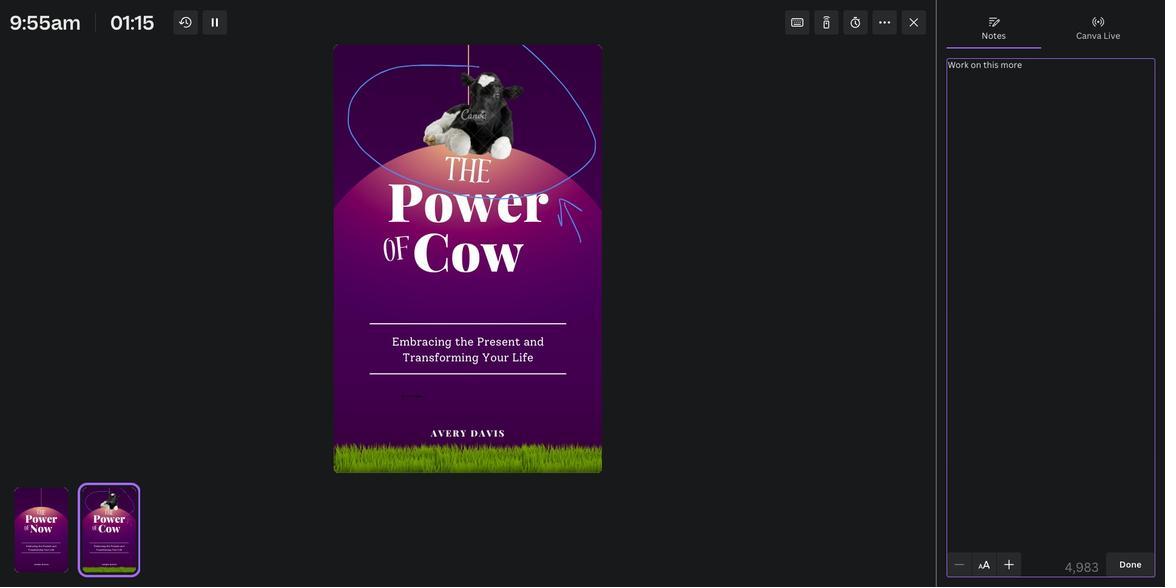 Task type: locate. For each thing, give the bounding box(es) containing it.
get canva pro
[[952, 11, 1011, 22]]

0 horizontal spatial of the
[[24, 508, 46, 535]]

0 horizontal spatial of
[[24, 524, 30, 535]]

canva
[[969, 11, 994, 22], [1077, 30, 1102, 41]]

1 vertical spatial dm serif display
[[96, 557, 100, 558]]

display
[[413, 394, 423, 399], [98, 557, 100, 558]]

0 horizontal spatial canva
[[969, 11, 994, 22]]

0 horizontal spatial embracing the present and transforming your life
[[26, 546, 56, 552]]

1 horizontal spatial cow
[[412, 215, 524, 286]]

avery davis
[[431, 427, 506, 439], [34, 564, 49, 566], [102, 564, 116, 566]]

1 horizontal spatial canva
[[1077, 30, 1102, 41]]

of
[[381, 225, 414, 281], [24, 524, 30, 535], [92, 524, 98, 535]]

present
[[477, 335, 521, 349], [43, 546, 52, 548], [111, 546, 119, 548]]

0 vertical spatial cow
[[412, 215, 524, 286]]

2 of the from the left
[[92, 508, 114, 535]]

your
[[482, 351, 509, 365], [44, 549, 49, 552], [112, 549, 117, 552]]

1 vertical spatial canva
[[1077, 30, 1102, 41]]

1 horizontal spatial embracing the present and transforming your life
[[94, 546, 124, 552]]

transforming
[[403, 351, 479, 365], [28, 549, 43, 552], [96, 549, 111, 552]]

1 vertical spatial serif
[[97, 557, 98, 558]]

4,983
[[1065, 559, 1099, 576]]

davis
[[471, 427, 506, 439], [42, 564, 49, 566], [110, 564, 116, 566]]

canva left pro
[[969, 11, 994, 22]]

power
[[387, 165, 549, 236], [25, 512, 57, 526], [93, 512, 125, 526]]

notes
[[982, 30, 1006, 41]]

live
[[1104, 30, 1121, 41]]

1 horizontal spatial power cow
[[387, 165, 549, 286]]

0 vertical spatial display
[[413, 394, 423, 399]]

0 horizontal spatial dm serif display
[[96, 557, 100, 558]]

1 vertical spatial cow
[[98, 522, 120, 536]]

1 horizontal spatial present
[[111, 546, 119, 548]]

the
[[442, 145, 493, 203], [455, 335, 474, 349], [36, 508, 46, 519], [104, 508, 114, 519], [39, 546, 42, 548], [106, 546, 110, 548]]

done button
[[1107, 553, 1155, 577]]

5.0s button
[[477, 39, 518, 59]]

serif
[[406, 394, 413, 399], [97, 557, 98, 558]]

1 horizontal spatial and
[[120, 546, 124, 548]]

switch
[[173, 11, 201, 22]]

0 horizontal spatial davis
[[42, 564, 49, 566]]

0 vertical spatial canva
[[969, 11, 994, 22]]

canva live
[[1077, 30, 1121, 41]]

0 horizontal spatial display
[[98, 557, 100, 558]]

1 horizontal spatial display
[[413, 394, 423, 399]]

0 horizontal spatial serif
[[97, 557, 98, 558]]

1 horizontal spatial serif
[[406, 394, 413, 399]]

get canva pro button
[[932, 5, 1020, 29]]

1 horizontal spatial embracing
[[94, 546, 106, 548]]

1 vertical spatial power cow
[[93, 512, 125, 536]]

dm
[[401, 394, 406, 399], [96, 557, 97, 558]]

embracing the present and transforming your life
[[392, 335, 544, 365], [26, 546, 56, 552], [94, 546, 124, 552]]

magic switch button
[[127, 5, 210, 29]]

0 vertical spatial serif
[[406, 394, 413, 399]]

0 horizontal spatial cow
[[98, 522, 120, 536]]

flip
[[326, 43, 342, 55]]

dm serif display
[[401, 394, 423, 399], [96, 557, 100, 558]]

power now
[[25, 512, 57, 536]]

0 horizontal spatial dm
[[96, 557, 97, 558]]

and
[[524, 335, 544, 349], [52, 546, 56, 548], [120, 546, 124, 548]]

1 horizontal spatial dm
[[401, 394, 406, 399]]

0 horizontal spatial power cow
[[93, 512, 125, 536]]

of the
[[24, 508, 46, 535], [92, 508, 114, 535]]

cow
[[412, 215, 524, 286], [98, 522, 120, 536]]

life
[[512, 351, 534, 365], [50, 549, 54, 552], [118, 549, 122, 552]]

power cow
[[387, 165, 549, 286], [93, 512, 125, 536]]

0 horizontal spatial present
[[43, 546, 52, 548]]

2 horizontal spatial and
[[524, 335, 544, 349]]

1 vertical spatial dm
[[96, 557, 97, 558]]

canva left live
[[1077, 30, 1102, 41]]

0 horizontal spatial and
[[52, 546, 56, 548]]

0 horizontal spatial your
[[44, 549, 49, 552]]

1 horizontal spatial transforming
[[96, 549, 111, 552]]

1 horizontal spatial of the
[[92, 508, 114, 535]]

01:15
[[110, 9, 155, 35]]

0 horizontal spatial avery davis
[[34, 564, 49, 566]]

2 horizontal spatial avery davis
[[431, 427, 506, 439]]

embracing
[[392, 335, 452, 349], [26, 546, 38, 548], [94, 546, 106, 548]]

0 horizontal spatial embracing
[[26, 546, 38, 548]]

2 horizontal spatial avery
[[431, 427, 467, 439]]

1 horizontal spatial dm serif display
[[401, 394, 423, 399]]

avery
[[431, 427, 467, 439], [34, 564, 41, 566], [102, 564, 109, 566]]



Task type: describe. For each thing, give the bounding box(es) containing it.
1 horizontal spatial power
[[93, 512, 125, 526]]

1 horizontal spatial life
[[118, 549, 122, 552]]

9:55am
[[10, 9, 81, 35]]

0 vertical spatial power cow
[[387, 165, 549, 286]]

2 horizontal spatial your
[[482, 351, 509, 365]]

main menu bar
[[0, 0, 1166, 35]]

0 vertical spatial dm
[[401, 394, 406, 399]]

2 horizontal spatial life
[[512, 351, 534, 365]]

get
[[952, 11, 967, 22]]

2 horizontal spatial of
[[381, 225, 414, 281]]

side panel tab list
[[5, 389, 39, 389]]

magic
[[146, 11, 171, 22]]

home
[[49, 11, 73, 22]]

2 horizontal spatial transforming
[[403, 351, 479, 365]]

2 horizontal spatial embracing
[[392, 335, 452, 349]]

pro
[[997, 11, 1011, 22]]

canva live button
[[1041, 10, 1156, 47]]

flip button
[[322, 39, 347, 59]]

canva inside main menu bar
[[969, 11, 994, 22]]

0 horizontal spatial transforming
[[28, 549, 43, 552]]

0 horizontal spatial power
[[25, 512, 57, 526]]

1 horizontal spatial of
[[92, 524, 98, 535]]

home link
[[39, 5, 83, 29]]

Presenter notes. text field
[[948, 59, 1155, 81]]

1 horizontal spatial avery davis
[[102, 564, 116, 566]]

2 horizontal spatial power
[[387, 165, 549, 236]]

0 horizontal spatial avery
[[34, 564, 41, 566]]

2 horizontal spatial davis
[[471, 427, 506, 439]]

1 vertical spatial display
[[98, 557, 100, 558]]

2 horizontal spatial present
[[477, 335, 521, 349]]

1 horizontal spatial davis
[[110, 564, 116, 566]]

1 horizontal spatial avery
[[102, 564, 109, 566]]

2 horizontal spatial embracing the present and transforming your life
[[392, 335, 544, 365]]

done
[[1120, 559, 1142, 571]]

Design title text field
[[722, 5, 927, 29]]

now
[[30, 522, 52, 536]]

notes button
[[947, 10, 1041, 47]]

0 vertical spatial dm serif display
[[401, 394, 423, 399]]

5.0s
[[496, 43, 513, 55]]

magic switch
[[146, 11, 201, 22]]

0 horizontal spatial life
[[50, 549, 54, 552]]

1 of the from the left
[[24, 508, 46, 535]]

1 horizontal spatial your
[[112, 549, 117, 552]]



Task type: vqa. For each thing, say whether or not it's contained in the screenshot.
Present to the middle
yes



